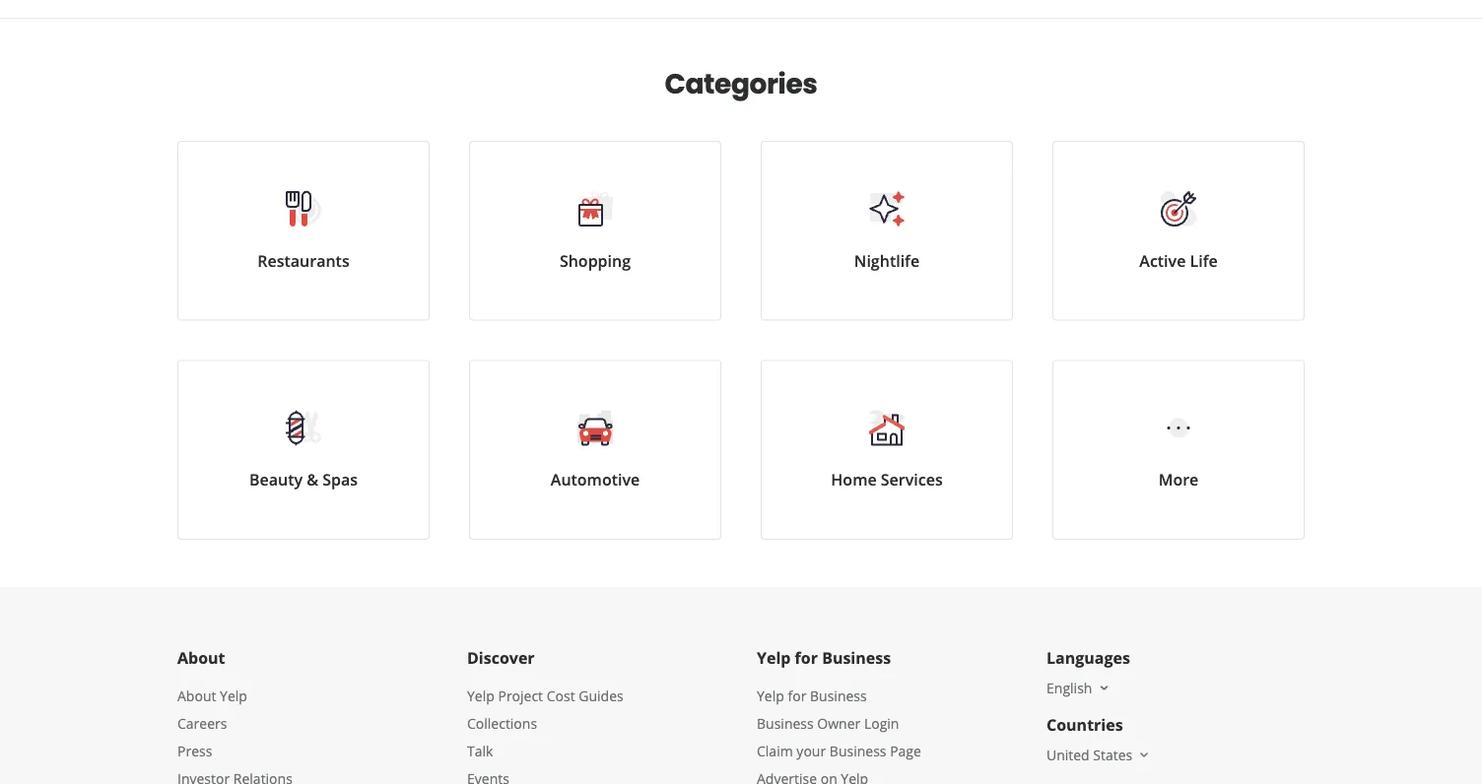 Task type: locate. For each thing, give the bounding box(es) containing it.
categories
[[665, 64, 818, 103]]

active life
[[1140, 250, 1218, 271]]

talk link
[[467, 742, 493, 761]]

restaurants
[[258, 250, 350, 271]]

automotive
[[551, 469, 640, 491]]

talk
[[467, 742, 493, 761]]

1 horizontal spatial 16 chevron down v2 image
[[1137, 748, 1153, 764]]

16 chevron down v2 image inside united states popup button
[[1137, 748, 1153, 764]]

2 about from the top
[[177, 687, 216, 706]]

0 vertical spatial for
[[795, 648, 818, 669]]

yelp inside about yelp careers press
[[220, 687, 247, 706]]

for inside yelp for business business owner login claim your business page
[[788, 687, 807, 706]]

16 chevron down v2 image
[[1097, 681, 1113, 697], [1137, 748, 1153, 764]]

automotive link
[[469, 361, 722, 540]]

your
[[797, 742, 826, 761]]

yelp inside yelp project cost guides collections talk
[[467, 687, 495, 706]]

states
[[1094, 746, 1133, 765]]

business up owner at the right of page
[[810, 687, 867, 706]]

collections
[[467, 714, 537, 733]]

business
[[822, 648, 891, 669], [810, 687, 867, 706], [757, 714, 814, 733], [830, 742, 887, 761]]

yelp for yelp for business business owner login claim your business page
[[757, 687, 785, 706]]

yelp up claim
[[757, 687, 785, 706]]

for for yelp for business
[[795, 648, 818, 669]]

yelp for yelp project cost guides collections talk
[[467, 687, 495, 706]]

0 vertical spatial 16 chevron down v2 image
[[1097, 681, 1113, 697]]

0 vertical spatial about
[[177, 648, 225, 669]]

0 horizontal spatial 16 chevron down v2 image
[[1097, 681, 1113, 697]]

explore recent activity section section
[[177, 0, 1305, 18]]

yelp up yelp for business link
[[757, 648, 791, 669]]

home
[[831, 469, 877, 491]]

guides
[[579, 687, 624, 706]]

yelp up careers
[[220, 687, 247, 706]]

yelp inside yelp for business business owner login claim your business page
[[757, 687, 785, 706]]

more
[[1159, 469, 1199, 491]]

about yelp careers press
[[177, 687, 247, 761]]

16 chevron down v2 image inside 'english' popup button
[[1097, 681, 1113, 697]]

shopping link
[[469, 141, 722, 321]]

careers link
[[177, 714, 227, 733]]

business down owner at the right of page
[[830, 742, 887, 761]]

yelp for business business owner login claim your business page
[[757, 687, 922, 761]]

business up yelp for business link
[[822, 648, 891, 669]]

16 chevron down v2 image right states
[[1137, 748, 1153, 764]]

about for about
[[177, 648, 225, 669]]

about up about yelp link
[[177, 648, 225, 669]]

about
[[177, 648, 225, 669], [177, 687, 216, 706]]

yelp
[[757, 648, 791, 669], [220, 687, 247, 706], [467, 687, 495, 706], [757, 687, 785, 706]]

about inside about yelp careers press
[[177, 687, 216, 706]]

for up yelp for business link
[[795, 648, 818, 669]]

16 chevron down v2 image down languages
[[1097, 681, 1113, 697]]

united states button
[[1047, 746, 1153, 765]]

yelp project cost guides link
[[467, 687, 624, 706]]

beauty
[[249, 469, 303, 491]]

1 about from the top
[[177, 648, 225, 669]]

1 vertical spatial for
[[788, 687, 807, 706]]

united states
[[1047, 746, 1133, 765]]

for
[[795, 648, 818, 669], [788, 687, 807, 706]]

yelp up collections
[[467, 687, 495, 706]]

1 vertical spatial about
[[177, 687, 216, 706]]

nightlife
[[855, 250, 920, 271]]

claim your business page link
[[757, 742, 922, 761]]

yelp for business
[[757, 648, 891, 669]]

page
[[890, 742, 922, 761]]

about up careers
[[177, 687, 216, 706]]

for up business owner login "link"
[[788, 687, 807, 706]]

owner
[[818, 714, 861, 733]]

1 vertical spatial 16 chevron down v2 image
[[1137, 748, 1153, 764]]

about yelp link
[[177, 687, 247, 706]]

beauty & spas
[[249, 469, 358, 491]]

login
[[865, 714, 900, 733]]



Task type: vqa. For each thing, say whether or not it's contained in the screenshot.
Careers
yes



Task type: describe. For each thing, give the bounding box(es) containing it.
services
[[881, 469, 943, 491]]

project
[[498, 687, 543, 706]]

shopping
[[560, 250, 631, 271]]

yelp for business link
[[757, 687, 867, 706]]

united
[[1047, 746, 1090, 765]]

claim
[[757, 742, 793, 761]]

business up claim
[[757, 714, 814, 733]]

home services
[[831, 469, 943, 491]]

countries
[[1047, 715, 1124, 736]]

category navigation section navigation
[[158, 19, 1325, 588]]

16 chevron down v2 image for languages
[[1097, 681, 1113, 697]]

about for about yelp careers press
[[177, 687, 216, 706]]

beauty & spas link
[[177, 361, 430, 540]]

restaurants link
[[177, 141, 430, 321]]

yelp project cost guides collections talk
[[467, 687, 624, 761]]

for for yelp for business business owner login claim your business page
[[788, 687, 807, 706]]

press link
[[177, 742, 212, 761]]

active
[[1140, 250, 1186, 271]]

discover
[[467, 648, 535, 669]]

business owner login link
[[757, 714, 900, 733]]

yelp for yelp for business
[[757, 648, 791, 669]]

english
[[1047, 679, 1093, 698]]

collections link
[[467, 714, 537, 733]]

languages
[[1047, 648, 1131, 669]]

life
[[1191, 250, 1218, 271]]

&
[[307, 469, 319, 491]]

english button
[[1047, 679, 1113, 698]]

16 chevron down v2 image for countries
[[1137, 748, 1153, 764]]

nightlife link
[[761, 141, 1014, 321]]

more link
[[1053, 361, 1305, 540]]

active life link
[[1053, 141, 1305, 321]]

cost
[[547, 687, 575, 706]]

home services link
[[761, 361, 1014, 540]]

press
[[177, 742, 212, 761]]

spas
[[323, 469, 358, 491]]

careers
[[177, 714, 227, 733]]



